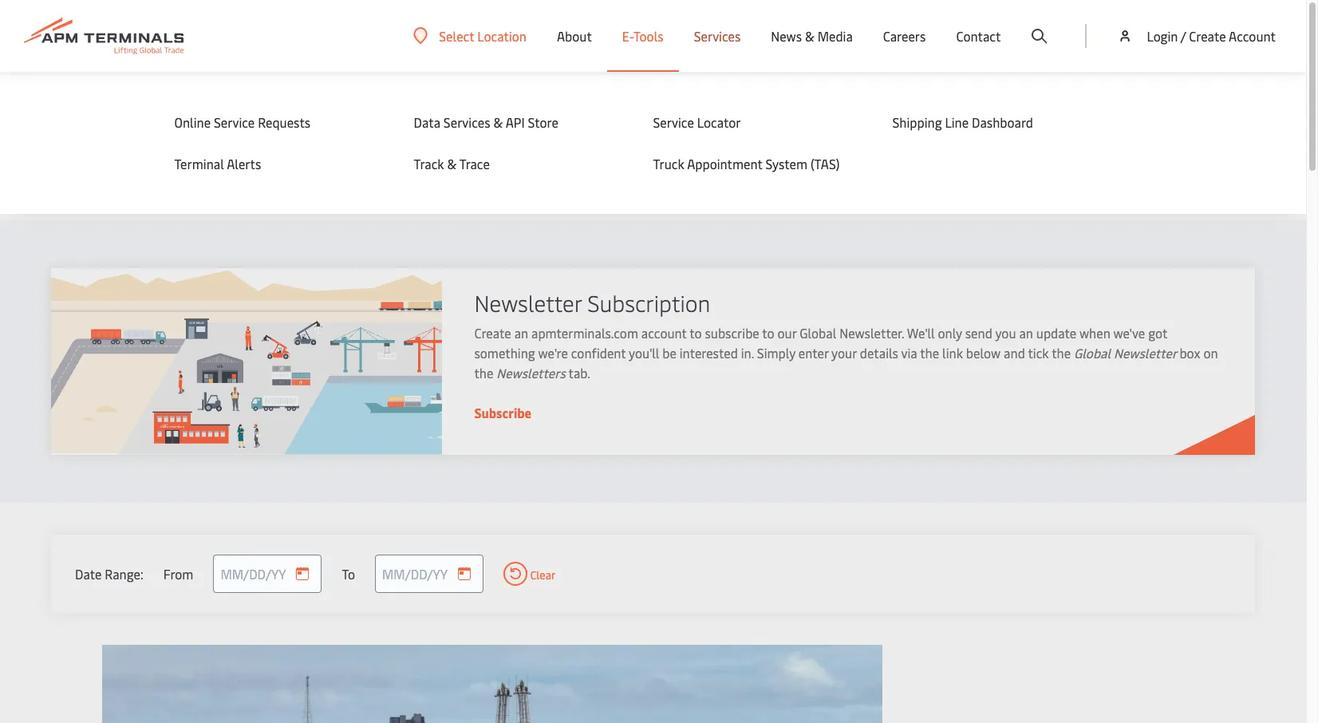 Task type: vqa. For each thing, say whether or not it's contained in the screenshot.
an to the right
yes



Task type: locate. For each thing, give the bounding box(es) containing it.
tools
[[634, 27, 664, 45]]

login / create account
[[1147, 27, 1276, 45]]

newsletter up something
[[474, 287, 582, 318]]

&
[[805, 27, 815, 45], [494, 113, 503, 131], [447, 155, 457, 172]]

1 horizontal spatial service
[[653, 113, 694, 131]]

tick
[[1028, 344, 1049, 362]]

1 horizontal spatial to
[[762, 324, 775, 342]]

2 to from the left
[[762, 324, 775, 342]]

2 service from the left
[[653, 113, 694, 131]]

services
[[694, 27, 741, 45], [444, 113, 490, 131]]

1 horizontal spatial the
[[920, 344, 940, 362]]

& left media
[[805, 27, 815, 45]]

line
[[945, 113, 969, 131]]

service locator
[[653, 113, 741, 131]]

global for global newsletter
[[1074, 344, 1111, 362]]

to left our at the top right of the page
[[762, 324, 775, 342]]

global left home
[[51, 79, 83, 94]]

contact
[[956, 27, 1001, 45]]

only
[[938, 324, 962, 342]]

1 an from the left
[[514, 324, 528, 342]]

below
[[966, 344, 1001, 362]]

got
[[1149, 324, 1168, 342]]

subscription
[[587, 287, 711, 318]]

to
[[690, 324, 702, 342], [762, 324, 775, 342]]

news
[[771, 27, 802, 45], [166, 79, 193, 94], [193, 129, 305, 192]]

global down when
[[1074, 344, 1111, 362]]

2 an from the left
[[1019, 324, 1033, 342]]

& for trace
[[447, 155, 457, 172]]

(tas)
[[811, 155, 840, 172]]

to up interested
[[690, 324, 702, 342]]

global
[[51, 79, 83, 94], [131, 79, 163, 94], [51, 129, 182, 192], [800, 324, 837, 342], [1074, 344, 1111, 362]]

e-
[[622, 27, 634, 45]]

1 service from the left
[[214, 113, 255, 131]]

update
[[1037, 324, 1077, 342]]

2 horizontal spatial &
[[805, 27, 815, 45]]

0 vertical spatial create
[[1189, 27, 1226, 45]]

subscribe
[[474, 404, 532, 421]]

news & media button
[[771, 0, 853, 72]]

0 vertical spatial &
[[805, 27, 815, 45]]

0 horizontal spatial newsletter
[[474, 287, 582, 318]]

an right you
[[1019, 324, 1033, 342]]

1 vertical spatial services
[[444, 113, 490, 131]]

1 horizontal spatial services
[[694, 27, 741, 45]]

terminal
[[174, 155, 224, 172]]

details
[[860, 344, 899, 362]]

trace
[[459, 155, 490, 172]]

0 horizontal spatial an
[[514, 324, 528, 342]]

create right '/'
[[1189, 27, 1226, 45]]

& left api
[[494, 113, 503, 131]]

on
[[1204, 344, 1218, 362]]

& for media
[[805, 27, 815, 45]]

account
[[641, 324, 687, 342]]

services button
[[694, 0, 741, 72]]

& left trace on the top of page
[[447, 155, 457, 172]]

0 vertical spatial newsletter
[[474, 287, 582, 318]]

the
[[920, 344, 940, 362], [1052, 344, 1071, 362], [474, 364, 494, 381]]

track & trace
[[414, 155, 490, 172]]

1 vertical spatial &
[[494, 113, 503, 131]]

liberia mhc2 1600 image
[[102, 645, 883, 723]]

range:
[[105, 565, 143, 582]]

global up the enter
[[800, 324, 837, 342]]

create up something
[[474, 324, 511, 342]]

0 horizontal spatial the
[[474, 364, 494, 381]]

your
[[832, 344, 857, 362]]

truck appointment system (tas)
[[653, 155, 840, 172]]

2 vertical spatial news
[[193, 129, 305, 192]]

shipping line dashboard link
[[893, 113, 1100, 131]]

services right data
[[444, 113, 490, 131]]

1 vertical spatial newsletter
[[1114, 344, 1177, 362]]

terminal alerts link
[[174, 155, 382, 172]]

locator
[[697, 113, 741, 131]]

the down update
[[1052, 344, 1071, 362]]

0 horizontal spatial create
[[474, 324, 511, 342]]

dashboard
[[972, 113, 1034, 131]]

1 vertical spatial news
[[166, 79, 193, 94]]

the inside box on the
[[474, 364, 494, 381]]

about
[[557, 27, 592, 45]]

0 horizontal spatial services
[[444, 113, 490, 131]]

2 vertical spatial &
[[447, 155, 457, 172]]

global news
[[51, 129, 305, 192]]

alerts
[[227, 155, 261, 172]]

create
[[1189, 27, 1226, 45], [474, 324, 511, 342]]

tab.
[[569, 364, 591, 381]]

global newsletter
[[1074, 344, 1180, 362]]

interested
[[680, 344, 738, 362]]

service up "truck"
[[653, 113, 694, 131]]

2 horizontal spatial the
[[1052, 344, 1071, 362]]

0 horizontal spatial service
[[214, 113, 255, 131]]

newsletter down got
[[1114, 344, 1177, 362]]

global inside create an apmterminals.com account to subscribe to our global newsletter. we'll only send you an update when we've got something we're confident you'll be interested in. simply enter your details via the link below and tick the
[[800, 324, 837, 342]]

create inside create an apmterminals.com account to subscribe to our global newsletter. we'll only send you an update when we've got something we're confident you'll be interested in. simply enter your details via the link below and tick the
[[474, 324, 511, 342]]

the right via
[[920, 344, 940, 362]]

1 horizontal spatial an
[[1019, 324, 1033, 342]]

box on the
[[474, 344, 1218, 381]]

an up something
[[514, 324, 528, 342]]

1 horizontal spatial newsletter
[[1114, 344, 1177, 362]]

data services & api store
[[414, 113, 559, 131]]

1 horizontal spatial create
[[1189, 27, 1226, 45]]

clear
[[528, 567, 556, 583]]

select location
[[439, 27, 527, 44]]

e-tools button
[[622, 0, 664, 72]]

global home link
[[51, 79, 116, 94]]

0 vertical spatial news
[[771, 27, 802, 45]]

date range:
[[75, 565, 143, 582]]

online service requests
[[174, 113, 311, 131]]

0 horizontal spatial to
[[690, 324, 702, 342]]

1 vertical spatial create
[[474, 324, 511, 342]]

0 horizontal spatial &
[[447, 155, 457, 172]]

something
[[474, 344, 535, 362]]

the down something
[[474, 364, 494, 381]]

you
[[996, 324, 1016, 342]]

1 horizontal spatial &
[[494, 113, 503, 131]]

date
[[75, 565, 102, 582]]

service
[[214, 113, 255, 131], [653, 113, 694, 131]]

shipping line dashboard
[[893, 113, 1034, 131]]

newsletters
[[497, 364, 566, 381]]

e-tools
[[622, 27, 664, 45]]

global down global home > global news
[[51, 129, 182, 192]]

service right online
[[214, 113, 255, 131]]

newsletter
[[474, 287, 582, 318], [1114, 344, 1177, 362]]

& inside dropdown button
[[805, 27, 815, 45]]

>
[[123, 79, 128, 94]]

services right tools
[[694, 27, 741, 45]]



Task type: describe. For each thing, give the bounding box(es) containing it.
we're
[[538, 344, 568, 362]]

account
[[1229, 27, 1276, 45]]

global for global home > global news
[[51, 79, 83, 94]]

shipping
[[893, 113, 942, 131]]

From text field
[[213, 555, 322, 593]]

select location button
[[414, 27, 527, 44]]

link
[[943, 344, 963, 362]]

send
[[965, 324, 993, 342]]

from
[[163, 565, 193, 582]]

in.
[[741, 344, 754, 362]]

newsletters tab.
[[497, 364, 591, 381]]

and
[[1004, 344, 1025, 362]]

confident
[[571, 344, 626, 362]]

data
[[414, 113, 441, 131]]

0 vertical spatial services
[[694, 27, 741, 45]]

appointment
[[687, 155, 763, 172]]

track
[[414, 155, 444, 172]]

location
[[477, 27, 527, 44]]

box
[[1180, 344, 1201, 362]]

news & media
[[771, 27, 853, 45]]

store
[[528, 113, 559, 131]]

select
[[439, 27, 474, 44]]

online service requests link
[[174, 113, 382, 131]]

simply
[[757, 344, 796, 362]]

to
[[342, 565, 355, 582]]

newsletter subscription
[[474, 287, 711, 318]]

service locator link
[[653, 113, 861, 131]]

data services & api store link
[[414, 113, 621, 131]]

about button
[[557, 0, 592, 72]]

clear button
[[504, 562, 556, 586]]

terminal alerts
[[174, 155, 261, 172]]

track & trace link
[[414, 155, 621, 172]]

contact button
[[956, 0, 1001, 72]]

global right >
[[131, 79, 163, 94]]

1 to from the left
[[690, 324, 702, 342]]

be
[[663, 344, 677, 362]]

online
[[174, 113, 211, 131]]

requests
[[258, 113, 311, 131]]

you'll
[[629, 344, 660, 362]]

media
[[818, 27, 853, 45]]

we've
[[1114, 324, 1145, 342]]

login
[[1147, 27, 1178, 45]]

To text field
[[375, 555, 484, 593]]

when
[[1080, 324, 1111, 342]]

we'll
[[907, 324, 935, 342]]

news inside dropdown button
[[771, 27, 802, 45]]

newsletter.
[[840, 324, 904, 342]]

/
[[1181, 27, 1186, 45]]

home
[[86, 79, 116, 94]]

login / create account link
[[1118, 0, 1276, 72]]

enter
[[799, 344, 829, 362]]

truck
[[653, 155, 685, 172]]

api
[[506, 113, 525, 131]]

global for global news
[[51, 129, 182, 192]]

careers
[[883, 27, 926, 45]]

global home > global news
[[51, 79, 193, 94]]

subscribe
[[705, 324, 760, 342]]

create an apmterminals.com account to subscribe to our global newsletter. we'll only send you an update when we've got something we're confident you'll be interested in. simply enter your details via the link below and tick the
[[474, 324, 1168, 362]]

our
[[778, 324, 797, 342]]

apmterminals.com
[[532, 324, 638, 342]]

via
[[901, 344, 918, 362]]

careers button
[[883, 0, 926, 72]]

truck appointment system (tas) link
[[653, 155, 861, 172]]

container terminal illustration image
[[51, 268, 442, 455]]



